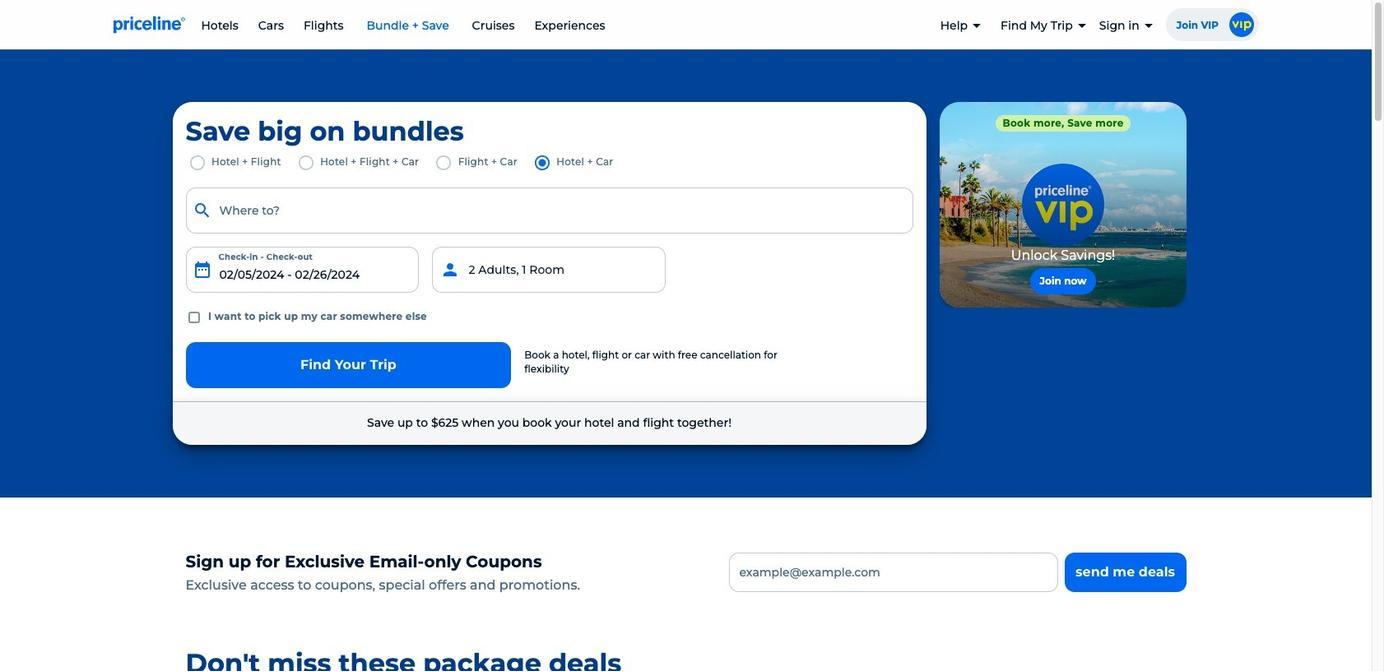 Task type: vqa. For each thing, say whether or not it's contained in the screenshot.
2nd Tue from the left
no



Task type: describe. For each thing, give the bounding box(es) containing it.
Promotion email input field
[[729, 553, 1058, 592]]

advertisement region
[[939, 102, 1186, 308]]

traveler selection text field
[[432, 247, 666, 293]]

vip badge icon image
[[1229, 12, 1254, 37]]

packages-search-form element
[[179, 115, 920, 388]]



Task type: locate. For each thing, give the bounding box(es) containing it.
priceline.com home image
[[113, 16, 185, 34]]

Where to? field
[[186, 188, 913, 234]]

None field
[[186, 188, 913, 234]]

Check-in   -   Check-out field
[[186, 247, 419, 293]]



